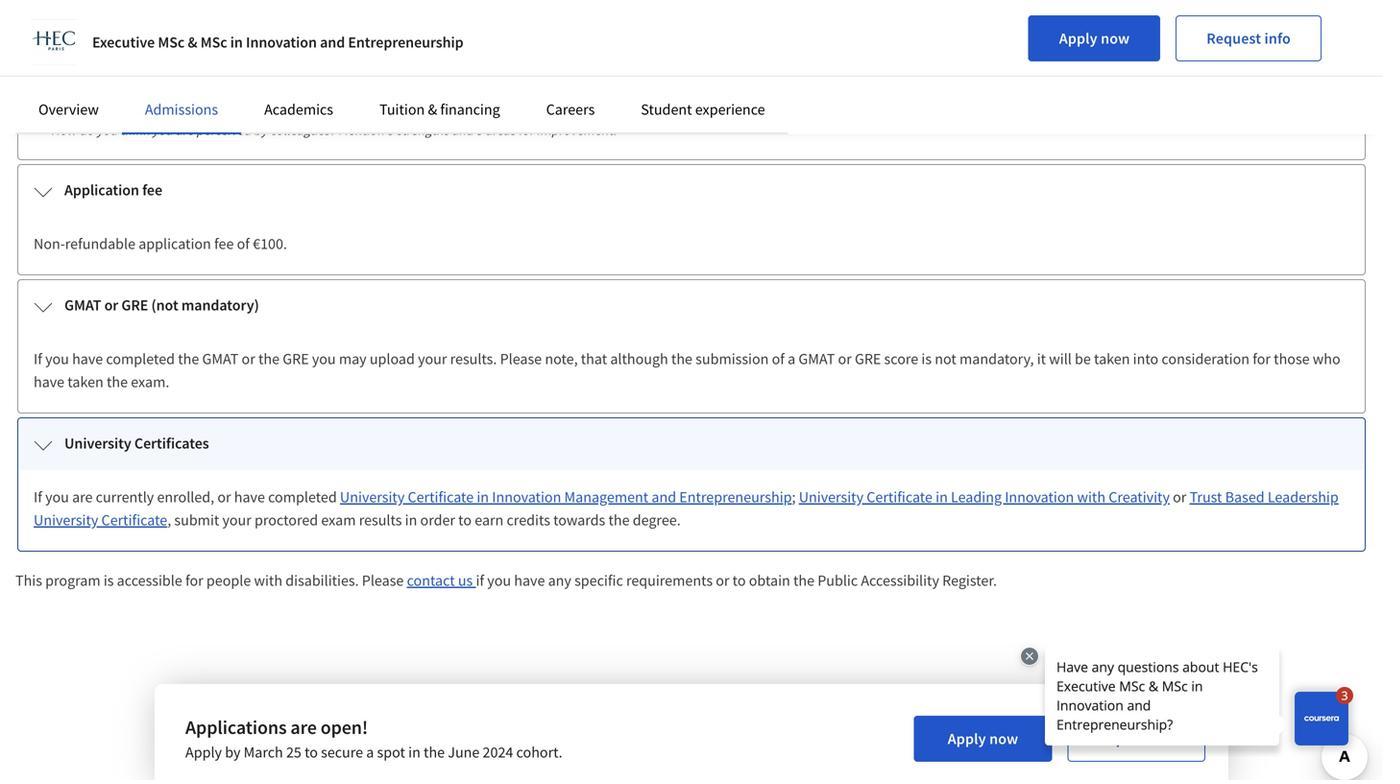 Task type: vqa. For each thing, say whether or not it's contained in the screenshot.
Please to the middle
yes



Task type: locate. For each thing, give the bounding box(es) containing it.
1 horizontal spatial msc
[[201, 33, 227, 52]]

a
[[704, 92, 710, 109], [788, 350, 796, 369], [366, 744, 374, 763]]

0 vertical spatial taken
[[1094, 350, 1130, 369]]

professional up perceived
[[165, 92, 234, 109]]

strengths
[[396, 122, 449, 139]]

non-
[[34, 234, 65, 254]]

of
[[446, 92, 457, 109], [237, 234, 250, 254], [772, 350, 785, 369]]

student experience link
[[641, 100, 765, 119]]

to left reach
[[655, 92, 667, 109]]

1 vertical spatial with
[[254, 572, 282, 591]]

2 msc from the left
[[201, 33, 227, 52]]

0 vertical spatial info
[[1265, 29, 1291, 48]]

gre left score
[[855, 350, 881, 369]]

taken right be
[[1094, 350, 1130, 369]]

1 vertical spatial &
[[428, 100, 437, 119]]

request for executive msc & msc in innovation and entrepreneurship
[[1207, 29, 1261, 48]]

1 vertical spatial entrepreneurship
[[679, 488, 792, 507]]

0 horizontal spatial msc
[[158, 33, 185, 52]]

are inside applications are open! apply by march 25 to secure a spot in the june 2024 cohort.
[[290, 716, 317, 740]]

apply now button for executive msc & msc in innovation and entrepreneurship
[[1029, 15, 1161, 61]]

0 horizontal spatial with
[[254, 572, 282, 591]]

leading
[[951, 488, 1002, 507]]

a right reach
[[704, 92, 710, 109]]

to
[[220, 50, 233, 69], [655, 92, 667, 109], [458, 511, 472, 530], [733, 572, 746, 591], [305, 744, 318, 763]]

0 vertical spatial fee
[[142, 181, 162, 200]]

0 vertical spatial for
[[518, 122, 534, 139]]

1 vertical spatial a
[[788, 350, 796, 369]]

the left june
[[424, 744, 445, 763]]

list containing please describe one professional achievement you are the most proud of and one situation where you failed to reach a professional objective.
[[41, 90, 1350, 140]]

0 vertical spatial your
[[418, 350, 447, 369]]

the
[[357, 92, 375, 109], [178, 350, 199, 369], [258, 350, 280, 369], [671, 350, 693, 369], [107, 373, 128, 392], [609, 511, 630, 530], [793, 572, 815, 591], [424, 744, 445, 763]]

gre inside dropdown button
[[121, 296, 148, 315]]

0 horizontal spatial completed
[[106, 350, 175, 369]]

1 vertical spatial info
[[1152, 730, 1179, 749]]

certificate left the leading
[[867, 488, 933, 507]]

gmat left score
[[799, 350, 835, 369]]

creativity
[[1109, 488, 1170, 507]]

non-refundable application fee of €100.
[[34, 234, 287, 254]]

are up how do you think you are perceived by colleagues? mention 3 strengths and 3 areas for improvement.
[[336, 92, 354, 109]]

the left most
[[357, 92, 375, 109]]

3 left 'areas'
[[476, 122, 483, 139]]

admissions link
[[145, 100, 218, 119]]

2 vertical spatial for
[[185, 572, 203, 591]]

€100.
[[253, 234, 287, 254]]

overview link
[[38, 100, 99, 119]]

university
[[64, 434, 131, 453], [340, 488, 405, 507], [799, 488, 864, 507], [34, 511, 98, 530]]

taken
[[1094, 350, 1130, 369], [68, 373, 104, 392]]

1 horizontal spatial with
[[1077, 488, 1106, 507]]

gmat down mandatory)
[[202, 350, 239, 369]]

in
[[230, 33, 243, 52], [477, 488, 489, 507], [936, 488, 948, 507], [405, 511, 417, 530], [408, 744, 421, 763]]

completed up exam.
[[106, 350, 175, 369]]

if you are currently enrolled, or have completed university certificate in innovation management and entrepreneurship ; university certificate in leading innovation with creativity or
[[34, 488, 1190, 507]]

enrolled,
[[157, 488, 214, 507]]

a left spot
[[366, 744, 374, 763]]

0 horizontal spatial fee
[[142, 181, 162, 200]]

accessibility
[[861, 572, 939, 591]]

0 horizontal spatial request info
[[1094, 730, 1179, 749]]

1 horizontal spatial apply now
[[1059, 29, 1130, 48]]

is left not
[[922, 350, 932, 369]]

fee left "€100." at the top left of the page
[[214, 234, 234, 254]]

into
[[1133, 350, 1159, 369]]

in left the order
[[405, 511, 417, 530]]

1 horizontal spatial entrepreneurship
[[679, 488, 792, 507]]

0 horizontal spatial 3
[[387, 122, 394, 139]]

application fee button
[[18, 165, 1365, 217]]

the down (not
[[178, 350, 199, 369]]

those
[[1274, 350, 1310, 369]]

your
[[418, 350, 447, 369], [222, 511, 252, 530]]

if for if you are currently enrolled, or have completed university certificate in innovation management and entrepreneurship ; university certificate in leading innovation with creativity or
[[34, 488, 42, 507]]

apply now button
[[1029, 15, 1161, 61], [914, 717, 1052, 763]]

0 horizontal spatial request
[[1094, 730, 1149, 749]]

in left the leading
[[936, 488, 948, 507]]

1 horizontal spatial please
[[362, 572, 404, 591]]

or left (not
[[104, 296, 118, 315]]

university up program
[[34, 511, 98, 530]]

university up currently
[[64, 434, 131, 453]]

university certificate in leading innovation with creativity link
[[799, 488, 1170, 507]]

taken left exam.
[[68, 373, 104, 392]]

0 vertical spatial if
[[34, 350, 42, 369]]

0 horizontal spatial apply now
[[948, 730, 1018, 749]]

application
[[139, 234, 211, 254]]

one
[[141, 92, 162, 109], [484, 92, 505, 109]]

us
[[458, 572, 473, 591]]

1 vertical spatial request info
[[1094, 730, 1179, 749]]

fee inside dropdown button
[[142, 181, 162, 200]]

0 horizontal spatial taken
[[68, 373, 104, 392]]

to left answer
[[220, 50, 233, 69]]

1 vertical spatial of
[[237, 234, 250, 254]]

completed up the 'proctored'
[[268, 488, 337, 507]]

of inside list
[[446, 92, 457, 109]]

the down mandatory)
[[258, 350, 280, 369]]

0 horizontal spatial for
[[185, 572, 203, 591]]

0 vertical spatial request info
[[1207, 29, 1291, 48]]

financing
[[440, 100, 500, 119]]

tuition & financing
[[379, 100, 500, 119]]

fee right application
[[142, 181, 162, 200]]

by down the applications
[[225, 744, 241, 763]]

mandatory,
[[960, 350, 1034, 369]]

0 vertical spatial please
[[51, 92, 88, 109]]

please left note,
[[500, 350, 542, 369]]

the right 'although'
[[671, 350, 693, 369]]

1 vertical spatial apply now
[[948, 730, 1018, 749]]

0 vertical spatial apply now button
[[1029, 15, 1161, 61]]

how do you think you are perceived by colleagues? mention 3 strengths and 3 areas for improvement.
[[51, 122, 617, 139]]

1 horizontal spatial apply
[[948, 730, 986, 749]]

2 horizontal spatial of
[[772, 350, 785, 369]]

0 vertical spatial of
[[446, 92, 457, 109]]

&
[[188, 33, 197, 52], [428, 100, 437, 119]]

to right '25'
[[305, 744, 318, 763]]

innovation
[[246, 33, 317, 52], [492, 488, 561, 507], [1005, 488, 1074, 507]]

1 vertical spatial please
[[500, 350, 542, 369]]

0 horizontal spatial certificate
[[101, 511, 167, 530]]

please left contact
[[362, 572, 404, 591]]

with
[[1077, 488, 1106, 507], [254, 572, 282, 591]]

1 horizontal spatial 3
[[476, 122, 483, 139]]

applications are open! apply by march 25 to secure a spot in the june 2024 cohort.
[[185, 716, 563, 763]]

1 vertical spatial fee
[[214, 234, 234, 254]]

gmat or gre (not mandatory) button
[[18, 280, 1365, 332]]

1 vertical spatial completed
[[268, 488, 337, 507]]

1 horizontal spatial request info
[[1207, 29, 1291, 48]]

msc right executive
[[158, 33, 185, 52]]

careers link
[[546, 100, 595, 119]]

admissions
[[145, 100, 218, 119]]

register.
[[942, 572, 997, 591]]

& up admissions
[[188, 33, 197, 52]]

of right submission
[[772, 350, 785, 369]]

1 horizontal spatial your
[[418, 350, 447, 369]]

entrepreneurship up most
[[348, 33, 464, 52]]

0 horizontal spatial please
[[51, 92, 88, 109]]

your right upload
[[418, 350, 447, 369]]

are left required
[[138, 50, 159, 69]]

are
[[138, 50, 159, 69], [336, 92, 354, 109], [176, 122, 194, 139], [72, 488, 93, 507], [290, 716, 317, 740]]

0 horizontal spatial gre
[[121, 296, 148, 315]]

1 vertical spatial by
[[225, 744, 241, 763]]

certificate up the order
[[408, 488, 474, 507]]

apply now for executive msc & msc in innovation and entrepreneurship
[[1059, 29, 1130, 48]]

please inside if you have completed the gmat or the gre you may upload your results. please note, that although the submission of a gmat or gre score is not mandatory, it will be taken into consideration for those who have taken the exam.
[[500, 350, 542, 369]]

1 vertical spatial if
[[34, 488, 42, 507]]

info for executive msc & msc in innovation and entrepreneurship
[[1265, 29, 1291, 48]]

requirements
[[626, 572, 713, 591]]

of right "proud"
[[446, 92, 457, 109]]

apply now
[[1059, 29, 1130, 48], [948, 730, 1018, 749]]

1 horizontal spatial completed
[[268, 488, 337, 507]]

objective.
[[785, 92, 840, 109]]

0 vertical spatial completed
[[106, 350, 175, 369]]

info for apply by march 25 to secure a spot in the june 2024 cohort.
[[1152, 730, 1179, 749]]

apply for executive msc & msc in innovation and entrepreneurship
[[1059, 29, 1098, 48]]

specific
[[575, 572, 623, 591]]

0 horizontal spatial is
[[104, 572, 114, 591]]

completed inside if you have completed the gmat or the gre you may upload your results. please note, that although the submission of a gmat or gre score is not mandatory, it will be taken into consideration for those who have taken the exam.
[[106, 350, 175, 369]]

1 horizontal spatial of
[[446, 92, 457, 109]]

request info button for apply by march 25 to secure a spot in the june 2024 cohort.
[[1068, 717, 1206, 763]]

march
[[244, 744, 283, 763]]

0 horizontal spatial gmat
[[64, 296, 101, 315]]

now
[[1101, 29, 1130, 48], [990, 730, 1018, 749]]

1 horizontal spatial info
[[1265, 29, 1291, 48]]

your right submit
[[222, 511, 252, 530]]

professional right reach
[[713, 92, 782, 109]]

the down if you are currently enrolled, or have completed university certificate in innovation management and entrepreneurship ; university certificate in leading innovation with creativity or on the bottom of the page
[[609, 511, 630, 530]]

one up 'areas'
[[484, 92, 505, 109]]

& up strengths
[[428, 100, 437, 119]]

your inside if you have completed the gmat or the gre you may upload your results. please note, that although the submission of a gmat or gre score is not mandatory, it will be taken into consideration for those who have taken the exam.
[[418, 350, 447, 369]]

it
[[1037, 350, 1046, 369]]

0 horizontal spatial innovation
[[246, 33, 317, 52]]

0 horizontal spatial professional
[[165, 92, 234, 109]]

in right spot
[[408, 744, 421, 763]]

apply now button for apply by march 25 to secure a spot in the june 2024 cohort.
[[914, 717, 1052, 763]]

0 horizontal spatial &
[[188, 33, 197, 52]]

request info
[[1207, 29, 1291, 48], [1094, 730, 1179, 749]]

and
[[320, 33, 345, 52], [459, 92, 481, 109], [452, 122, 474, 139], [652, 488, 676, 507]]

msc left answer
[[201, 33, 227, 52]]

0 vertical spatial request info button
[[1176, 15, 1322, 61]]

trust based leadership university certificate
[[34, 488, 1339, 530]]

2 horizontal spatial a
[[788, 350, 796, 369]]

0 horizontal spatial a
[[366, 744, 374, 763]]

with right people
[[254, 572, 282, 591]]

by down achievement
[[254, 122, 268, 139]]

of left "€100." at the top left of the page
[[237, 234, 250, 254]]

most
[[378, 92, 406, 109]]

by
[[254, 122, 268, 139], [225, 744, 241, 763]]

2 horizontal spatial for
[[1253, 350, 1271, 369]]

1 horizontal spatial is
[[922, 350, 932, 369]]

open!
[[321, 716, 368, 740]]

if inside if you have completed the gmat or the gre you may upload your results. please note, that although the submission of a gmat or gre score is not mandatory, it will be taken into consideration for those who have taken the exam.
[[34, 350, 42, 369]]

in up earn
[[477, 488, 489, 507]]

1 horizontal spatial professional
[[713, 92, 782, 109]]

0 horizontal spatial one
[[141, 92, 162, 109]]

0 vertical spatial now
[[1101, 29, 1130, 48]]

2 vertical spatial of
[[772, 350, 785, 369]]

2 professional from the left
[[713, 92, 782, 109]]

with left creativity
[[1077, 488, 1106, 507]]

or left obtain
[[716, 572, 730, 591]]

1 horizontal spatial gre
[[283, 350, 309, 369]]

trust based leadership university certificate link
[[34, 488, 1339, 530]]

, submit your proctored exam results in order to earn credits towards the degree.
[[167, 511, 681, 530]]

is inside if you have completed the gmat or the gre you may upload your results. please note, that although the submission of a gmat or gre score is not mandatory, it will be taken into consideration for those who have taken the exam.
[[922, 350, 932, 369]]

0 horizontal spatial info
[[1152, 730, 1179, 749]]

student experience
[[641, 100, 765, 119]]

application fee
[[64, 181, 162, 200]]

university right ;
[[799, 488, 864, 507]]

0 horizontal spatial by
[[225, 744, 241, 763]]

1 vertical spatial now
[[990, 730, 1018, 749]]

1 vertical spatial request info button
[[1068, 717, 1206, 763]]

1 horizontal spatial one
[[484, 92, 505, 109]]

where
[[560, 92, 595, 109]]

a right submission
[[788, 350, 796, 369]]

0 horizontal spatial apply
[[185, 744, 222, 763]]

1 vertical spatial request
[[1094, 730, 1149, 749]]

one up "think"
[[141, 92, 162, 109]]

2 3 from the left
[[476, 122, 483, 139]]

or left score
[[838, 350, 852, 369]]

gre left may
[[283, 350, 309, 369]]

careers
[[546, 100, 595, 119]]

apply
[[1059, 29, 1098, 48], [948, 730, 986, 749], [185, 744, 222, 763]]

now for apply by march 25 to secure a spot in the june 2024 cohort.
[[990, 730, 1018, 749]]

0 horizontal spatial now
[[990, 730, 1018, 749]]

professional
[[165, 92, 234, 109], [713, 92, 782, 109]]

the inside list
[[357, 92, 375, 109]]

1 horizontal spatial for
[[518, 122, 534, 139]]

1 horizontal spatial by
[[254, 122, 268, 139]]

how
[[51, 122, 77, 139]]

please up how
[[51, 92, 88, 109]]

is right program
[[104, 572, 114, 591]]

0 vertical spatial apply now
[[1059, 29, 1130, 48]]

3 down "tuition"
[[387, 122, 394, 139]]

for inside list
[[518, 122, 534, 139]]

1 horizontal spatial request
[[1207, 29, 1261, 48]]

2 one from the left
[[484, 92, 505, 109]]

gre left (not
[[121, 296, 148, 315]]

list
[[41, 90, 1350, 140]]

2 horizontal spatial please
[[500, 350, 542, 369]]

1 vertical spatial is
[[104, 572, 114, 591]]

request info for apply by march 25 to secure a spot in the june 2024 cohort.
[[1094, 730, 1179, 749]]

1 vertical spatial apply now button
[[914, 717, 1052, 763]]

gmat down refundable
[[64, 296, 101, 315]]

;
[[792, 488, 796, 507]]

1 if from the top
[[34, 350, 42, 369]]

0 vertical spatial a
[[704, 92, 710, 109]]

results.
[[450, 350, 497, 369]]

1 vertical spatial for
[[1253, 350, 1271, 369]]

if for if you have completed the gmat or the gre you may upload your results. please note, that although the submission of a gmat or gre score is not mandatory, it will be taken into consideration for those who have taken the exam.
[[34, 350, 42, 369]]

certificate
[[408, 488, 474, 507], [867, 488, 933, 507], [101, 511, 167, 530]]

certificate down currently
[[101, 511, 167, 530]]

please inside list
[[51, 92, 88, 109]]

for left those
[[1253, 350, 1271, 369]]

for right 'areas'
[[518, 122, 534, 139]]

improvement.
[[537, 122, 617, 139]]

certificates
[[134, 434, 209, 453]]

2 vertical spatial a
[[366, 744, 374, 763]]

the left 'public'
[[793, 572, 815, 591]]

2 if from the top
[[34, 488, 42, 507]]

please
[[51, 92, 88, 109], [500, 350, 542, 369], [362, 572, 404, 591]]

for
[[518, 122, 534, 139], [1253, 350, 1271, 369], [185, 572, 203, 591]]

mandatory)
[[181, 296, 259, 315]]

are up '25'
[[290, 716, 317, 740]]

entrepreneurship down university certificates dropdown button
[[679, 488, 792, 507]]

please describe one professional achievement you are the most proud of and one situation where you failed to reach a professional objective.
[[51, 92, 840, 109]]

have
[[72, 350, 103, 369], [34, 373, 64, 392], [234, 488, 265, 507], [514, 572, 545, 591]]

contact us link
[[407, 572, 476, 591]]

request info for executive msc & msc in innovation and entrepreneurship
[[1207, 29, 1291, 48]]

for left people
[[185, 572, 203, 591]]

0 vertical spatial by
[[254, 122, 268, 139]]

entrepreneurship
[[348, 33, 464, 52], [679, 488, 792, 507]]

0 horizontal spatial your
[[222, 511, 252, 530]]

0 vertical spatial is
[[922, 350, 932, 369]]



Task type: describe. For each thing, give the bounding box(es) containing it.
not
[[935, 350, 957, 369]]

gmat or gre (not mandatory)
[[64, 296, 259, 315]]

1 vertical spatial your
[[222, 511, 252, 530]]

management
[[564, 488, 649, 507]]

by inside applications are open! apply by march 25 to secure a spot in the june 2024 cohort.
[[225, 744, 241, 763]]

currently
[[96, 488, 154, 507]]

any
[[548, 572, 571, 591]]

0 vertical spatial &
[[188, 33, 197, 52]]

0 vertical spatial entrepreneurship
[[348, 33, 464, 52]]

mandatory
[[344, 50, 415, 69]]

by inside list
[[254, 122, 268, 139]]

to left earn
[[458, 511, 472, 530]]

overview
[[38, 100, 99, 119]]

answer
[[236, 50, 283, 69]]

disabilities.
[[286, 572, 359, 591]]

two
[[317, 50, 341, 69]]

people
[[206, 572, 251, 591]]

,
[[167, 511, 171, 530]]

2 horizontal spatial gre
[[855, 350, 881, 369]]

2024
[[483, 744, 513, 763]]

executive msc & msc in innovation and entrepreneurship
[[92, 33, 464, 52]]

think
[[120, 122, 149, 139]]

request info button for executive msc & msc in innovation and entrepreneurship
[[1176, 15, 1322, 61]]

degree.
[[633, 511, 681, 530]]

required
[[162, 50, 217, 69]]

or inside dropdown button
[[104, 296, 118, 315]]

towards
[[553, 511, 605, 530]]

note,
[[545, 350, 578, 369]]

1 msc from the left
[[158, 33, 185, 52]]

upload
[[370, 350, 415, 369]]

accessible
[[117, 572, 182, 591]]

credits
[[507, 511, 550, 530]]

submission
[[696, 350, 769, 369]]

to inside list
[[655, 92, 667, 109]]

1 vertical spatial taken
[[68, 373, 104, 392]]

perceived
[[196, 122, 251, 139]]

submit
[[174, 511, 219, 530]]

exam
[[321, 511, 356, 530]]

are down 'admissions' link
[[176, 122, 194, 139]]

academics link
[[264, 100, 333, 119]]

0 horizontal spatial of
[[237, 234, 250, 254]]

only
[[286, 50, 314, 69]]

to inside applications are open! apply by march 25 to secure a spot in the june 2024 cohort.
[[305, 744, 318, 763]]

1 professional from the left
[[165, 92, 234, 109]]

do
[[79, 122, 94, 139]]

university inside dropdown button
[[64, 434, 131, 453]]

certificate inside trust based leadership university certificate
[[101, 511, 167, 530]]

a inside applications are open! apply by march 25 to secure a spot in the june 2024 cohort.
[[366, 744, 374, 763]]

areas
[[486, 122, 516, 139]]

be
[[1075, 350, 1091, 369]]

reach
[[670, 92, 701, 109]]

colleagues?
[[270, 122, 335, 139]]

2 horizontal spatial innovation
[[1005, 488, 1074, 507]]

of inside if you have completed the gmat or the gre you may upload your results. please note, that although the submission of a gmat or gre score is not mandatory, it will be taken into consideration for those who have taken the exam.
[[772, 350, 785, 369]]

a inside if you have completed the gmat or the gre you may upload your results. please note, that although the submission of a gmat or gre score is not mandatory, it will be taken into consideration for those who have taken the exam.
[[788, 350, 796, 369]]

are left currently
[[72, 488, 93, 507]]

msie
[[34, 50, 65, 69]]

or down mandatory)
[[242, 350, 255, 369]]

apply for apply by march 25 to secure a spot in the june 2024 cohort.
[[948, 730, 986, 749]]

in inside applications are open! apply by march 25 to secure a spot in the june 2024 cohort.
[[408, 744, 421, 763]]

will
[[1049, 350, 1072, 369]]

for inside if you have completed the gmat or the gre you may upload your results. please note, that although the submission of a gmat or gre score is not mandatory, it will be taken into consideration for those who have taken the exam.
[[1253, 350, 1271, 369]]

university certificate in innovation management and entrepreneurship link
[[340, 488, 792, 507]]

university inside trust based leadership university certificate
[[34, 511, 98, 530]]

application
[[64, 181, 139, 200]]

1 horizontal spatial certificate
[[408, 488, 474, 507]]

0 vertical spatial with
[[1077, 488, 1106, 507]]

hec paris logo image
[[31, 19, 77, 65]]

who
[[1313, 350, 1341, 369]]

exam.
[[131, 373, 169, 392]]

consideration
[[1162, 350, 1250, 369]]

or up submit
[[217, 488, 231, 507]]

1 one from the left
[[141, 92, 162, 109]]

1 horizontal spatial taken
[[1094, 350, 1130, 369]]

situation
[[508, 92, 558, 109]]

the inside applications are open! apply by march 25 to secure a spot in the june 2024 cohort.
[[424, 744, 445, 763]]

2 horizontal spatial gmat
[[799, 350, 835, 369]]

questions:
[[457, 50, 524, 69]]

2 horizontal spatial certificate
[[867, 488, 933, 507]]

applications
[[185, 716, 287, 740]]

msie applicants are required to answer only two mandatory essay questions:
[[34, 50, 524, 69]]

spot
[[377, 744, 405, 763]]

earn
[[475, 511, 504, 530]]

trust
[[1190, 488, 1222, 507]]

mention
[[338, 122, 384, 139]]

program
[[45, 572, 101, 591]]

essay
[[418, 50, 454, 69]]

if you have completed the gmat or the gre you may upload your results. please note, that although the submission of a gmat or gre score is not mandatory, it will be taken into consideration for those who have taken the exam.
[[34, 350, 1341, 392]]

tuition
[[379, 100, 425, 119]]

1 horizontal spatial a
[[704, 92, 710, 109]]

or left trust
[[1173, 488, 1187, 507]]

tuition & financing link
[[379, 100, 500, 119]]

the left exam.
[[107, 373, 128, 392]]

failed
[[621, 92, 653, 109]]

applicants
[[68, 50, 135, 69]]

to left obtain
[[733, 572, 746, 591]]

gmat inside dropdown button
[[64, 296, 101, 315]]

public
[[818, 572, 858, 591]]

academics
[[264, 100, 333, 119]]

1 horizontal spatial fee
[[214, 234, 234, 254]]

university certificates button
[[18, 419, 1365, 471]]

apply inside applications are open! apply by march 25 to secure a spot in the june 2024 cohort.
[[185, 744, 222, 763]]

score
[[884, 350, 919, 369]]

this program is accessible for people with disabilities. please contact us if you have any specific requirements or to obtain the public accessibility register.
[[15, 572, 997, 591]]

may
[[339, 350, 367, 369]]

university up results
[[340, 488, 405, 507]]

now for executive msc & msc in innovation and entrepreneurship
[[1101, 29, 1130, 48]]

1 horizontal spatial innovation
[[492, 488, 561, 507]]

that
[[581, 350, 607, 369]]

refundable
[[65, 234, 135, 254]]

based
[[1225, 488, 1265, 507]]

executive
[[92, 33, 155, 52]]

results
[[359, 511, 402, 530]]

describe
[[90, 92, 138, 109]]

request for apply by march 25 to secure a spot in the june 2024 cohort.
[[1094, 730, 1149, 749]]

1 horizontal spatial gmat
[[202, 350, 239, 369]]

1 3 from the left
[[387, 122, 394, 139]]

although
[[610, 350, 668, 369]]

student
[[641, 100, 692, 119]]

2 vertical spatial please
[[362, 572, 404, 591]]

apply now for apply by march 25 to secure a spot in the june 2024 cohort.
[[948, 730, 1018, 749]]

1 horizontal spatial &
[[428, 100, 437, 119]]

in right required
[[230, 33, 243, 52]]

university certificates
[[64, 434, 209, 453]]



